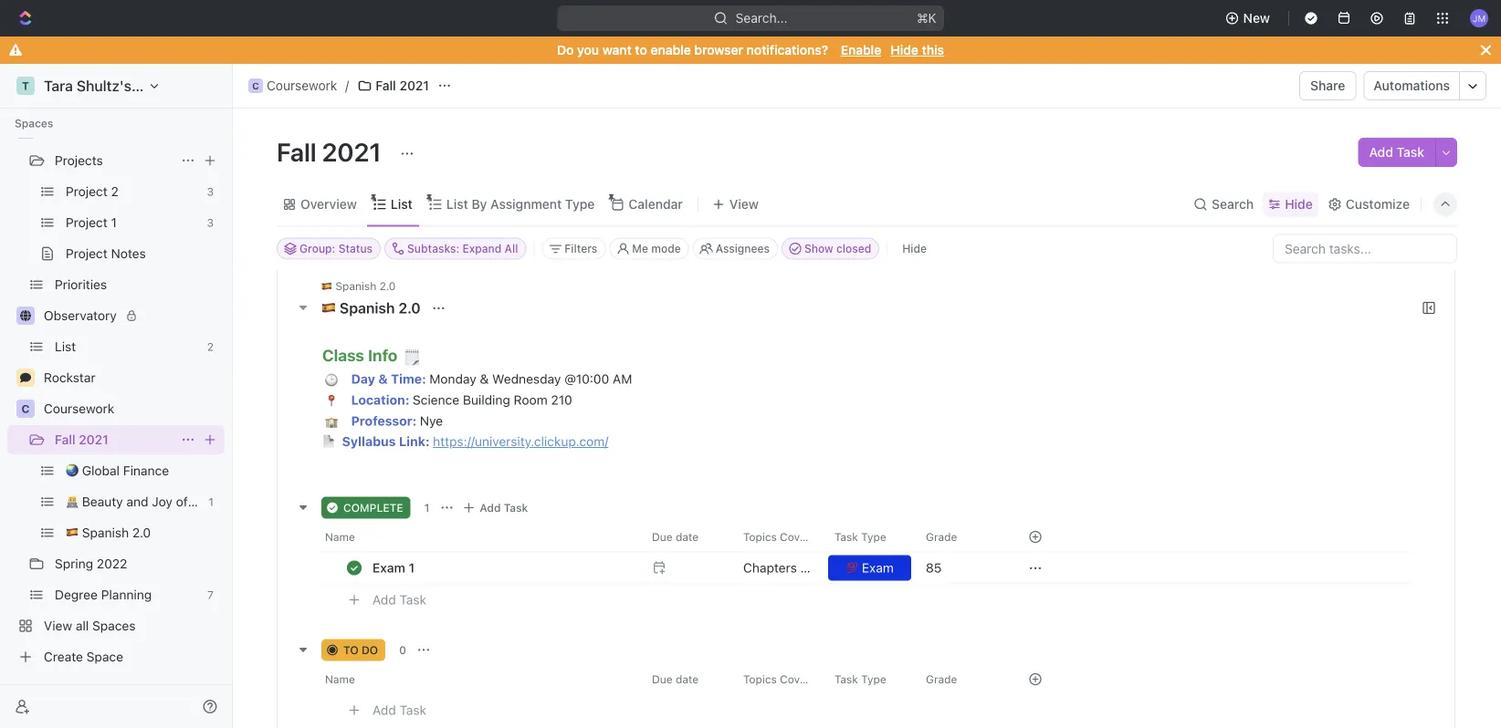 Task type: locate. For each thing, give the bounding box(es) containing it.
0 vertical spatial project
[[66, 184, 108, 199]]

do
[[557, 42, 574, 58]]

spaces up the create space link
[[92, 619, 136, 634]]

due
[[652, 531, 673, 544], [652, 674, 673, 687]]

assignment
[[490, 197, 562, 212]]

1 topics covered from the top
[[743, 531, 823, 544]]

0 horizontal spatial 2
[[111, 184, 119, 199]]

0 vertical spatial date
[[676, 531, 699, 544]]

3
[[207, 185, 214, 198], [207, 216, 214, 229]]

2 grade from the top
[[926, 674, 957, 687]]

1 horizontal spatial fall
[[277, 136, 316, 167]]

due date button
[[641, 523, 732, 552], [641, 666, 732, 695]]

🌏
[[66, 463, 79, 478]]

project notes
[[66, 246, 146, 261]]

project down project 1
[[66, 246, 108, 261]]

1 vertical spatial project
[[66, 215, 108, 230]]

fall 2021 link
[[353, 75, 434, 97], [55, 425, 173, 455]]

add down exam 1
[[373, 593, 396, 608]]

view up assignees
[[729, 197, 759, 212]]

2 due date from the top
[[652, 674, 699, 687]]

to right the want
[[635, 42, 647, 58]]

workspace
[[135, 77, 211, 94]]

1 vertical spatial due date button
[[641, 666, 732, 695]]

list up rockstar
[[55, 339, 76, 354]]

fall 2021
[[375, 78, 429, 93], [277, 136, 387, 167], [55, 432, 108, 447]]

c down comment image
[[21, 403, 30, 415]]

0 vertical spatial due
[[652, 531, 673, 544]]

sidebar navigation
[[0, 0, 256, 729]]

space inside "link"
[[79, 122, 116, 137]]

2 task type from the top
[[835, 674, 886, 687]]

joy
[[152, 494, 173, 509]]

fall 2021 up overview
[[277, 136, 387, 167]]

2 grade button from the top
[[915, 666, 1006, 695]]

add task button down exam 1
[[364, 590, 434, 612]]

c right workspace
[[252, 80, 259, 91]]

1 vertical spatial 2021
[[322, 136, 381, 167]]

date for second due date dropdown button from the bottom
[[676, 531, 699, 544]]

1 due date from the top
[[652, 531, 699, 544]]

1 vertical spatial due
[[652, 674, 673, 687]]

view
[[729, 197, 759, 212], [44, 619, 72, 634]]

2022
[[97, 556, 127, 572]]

name button up exam 1 link
[[321, 523, 641, 552]]

user group image
[[19, 124, 32, 135]]

0 vertical spatial task type
[[835, 531, 886, 544]]

degree planning
[[55, 588, 152, 603]]

c inside sidebar navigation
[[21, 403, 30, 415]]

2 vertical spatial 🇪🇸
[[66, 525, 79, 541]]

0 vertical spatial to
[[635, 42, 647, 58]]

1 vertical spatial name button
[[321, 666, 641, 695]]

1 vertical spatial 🇪🇸
[[321, 300, 336, 317]]

0 horizontal spatial view
[[44, 619, 72, 634]]

0 vertical spatial 3
[[207, 185, 214, 198]]

task type button
[[824, 523, 915, 552], [824, 666, 915, 695]]

assignees
[[716, 242, 770, 255]]

2021 inside sidebar navigation
[[79, 432, 108, 447]]

add task button up exam 1 link
[[458, 498, 535, 520]]

2 exam from the left
[[862, 561, 894, 576]]

task
[[1397, 145, 1424, 160], [504, 502, 528, 515], [835, 531, 858, 544], [399, 593, 426, 608], [835, 674, 858, 687], [399, 704, 426, 719]]

coursework, , element right workspace
[[248, 79, 263, 93]]

2 task type button from the top
[[824, 666, 915, 695]]

1 horizontal spatial c
[[252, 80, 259, 91]]

project 1
[[66, 215, 117, 230]]

fall 2021 link up 🌏 global finance
[[55, 425, 173, 455]]

add task down exam 1
[[373, 593, 426, 608]]

coursework, , element
[[248, 79, 263, 93], [16, 400, 35, 418]]

list left by
[[446, 197, 468, 212]]

0 vertical spatial coursework, , element
[[248, 79, 263, 93]]

2021 right /
[[399, 78, 429, 93]]

this
[[922, 42, 944, 58]]

0 vertical spatial list link
[[387, 192, 413, 217]]

name button down 0
[[321, 666, 641, 695]]

view for view
[[729, 197, 759, 212]]

space down view all spaces link
[[86, 650, 123, 665]]

🇪🇸 inside sidebar navigation
[[66, 525, 79, 541]]

closed
[[836, 242, 871, 255]]

tree containing team space
[[7, 0, 256, 672]]

projects
[[55, 153, 103, 168]]

mode
[[651, 242, 681, 255]]

list inside sidebar navigation
[[55, 339, 76, 354]]

expand
[[462, 242, 502, 255]]

1 vertical spatial list link
[[55, 332, 200, 362]]

view inside sidebar navigation
[[44, 619, 72, 634]]

1 vertical spatial view
[[44, 619, 72, 634]]

fall
[[375, 78, 396, 93], [277, 136, 316, 167], [55, 432, 75, 447]]

0 horizontal spatial spaces
[[15, 117, 53, 130]]

spring 2022 link
[[55, 550, 221, 579]]

exam
[[373, 561, 405, 576], [862, 561, 894, 576]]

view all spaces
[[44, 619, 136, 634]]

0 horizontal spatial coursework
[[44, 401, 114, 416]]

2 project from the top
[[66, 215, 108, 230]]

0 vertical spatial grade button
[[915, 523, 1006, 552]]

view left all
[[44, 619, 72, 634]]

2 horizontal spatial 2021
[[399, 78, 429, 93]]

list up subtasks:
[[391, 197, 413, 212]]

fall 2021 right /
[[375, 78, 429, 93]]

show
[[804, 242, 833, 255]]

fall up 🌏
[[55, 432, 75, 447]]

2 horizontal spatial fall
[[375, 78, 396, 93]]

date
[[676, 531, 699, 544], [676, 674, 699, 687]]

name down "complete"
[[325, 531, 355, 544]]

list link
[[387, 192, 413, 217], [55, 332, 200, 362]]

due date
[[652, 531, 699, 544], [652, 674, 699, 687]]

2 vertical spatial hide
[[902, 242, 927, 255]]

to
[[635, 42, 647, 58], [343, 645, 359, 657]]

2 vertical spatial 2021
[[79, 432, 108, 447]]

2 vertical spatial spanish
[[82, 525, 129, 541]]

notes
[[111, 246, 146, 261]]

2021 up global
[[79, 432, 108, 447]]

fall 2021 link right /
[[353, 75, 434, 97]]

2 horizontal spatial 2.0
[[398, 300, 421, 317]]

3 right 'project 2' link
[[207, 185, 214, 198]]

0 horizontal spatial exam
[[373, 561, 405, 576]]

1 vertical spatial topics
[[743, 674, 777, 687]]

hide
[[890, 42, 918, 58], [1285, 197, 1313, 212], [902, 242, 927, 255]]

to left do
[[343, 645, 359, 657]]

2 vertical spatial fall 2021
[[55, 432, 108, 447]]

hide right closed
[[902, 242, 927, 255]]

1 vertical spatial task type button
[[824, 666, 915, 695]]

fall up the overview link on the left top
[[277, 136, 316, 167]]

subtasks:
[[407, 242, 459, 255]]

spaces down t
[[15, 117, 53, 130]]

2 vertical spatial project
[[66, 246, 108, 261]]

1 vertical spatial to
[[343, 645, 359, 657]]

task type for first task type dropdown button from the bottom
[[835, 674, 886, 687]]

1 vertical spatial date
[[676, 674, 699, 687]]

task type
[[835, 531, 886, 544], [835, 674, 886, 687]]

do
[[362, 645, 378, 657]]

customize button
[[1322, 192, 1415, 217]]

0 horizontal spatial coursework, , element
[[16, 400, 35, 418]]

1 name from the top
[[325, 531, 355, 544]]

projects link
[[55, 146, 173, 175]]

0 vertical spatial spanish
[[335, 280, 376, 293]]

1 horizontal spatial view
[[729, 197, 759, 212]]

shultz's
[[77, 77, 131, 94]]

0 vertical spatial 2
[[111, 184, 119, 199]]

2 3 from the top
[[207, 216, 214, 229]]

🇪🇸 spanish 2.0 link
[[66, 519, 221, 548]]

💯 exam
[[846, 561, 894, 576]]

1 covered from the top
[[780, 531, 823, 544]]

project up project 1
[[66, 184, 108, 199]]

2021
[[399, 78, 429, 93], [322, 136, 381, 167], [79, 432, 108, 447]]

1 horizontal spatial list
[[391, 197, 413, 212]]

2 down projects link
[[111, 184, 119, 199]]

1 vertical spatial name
[[325, 674, 355, 687]]

tree inside sidebar navigation
[[7, 0, 256, 672]]

1 3 from the top
[[207, 185, 214, 198]]

1 due date button from the top
[[641, 523, 732, 552]]

0 horizontal spatial fall
[[55, 432, 75, 447]]

1 horizontal spatial to
[[635, 42, 647, 58]]

0 vertical spatial grade
[[926, 531, 957, 544]]

2 topics from the top
[[743, 674, 777, 687]]

calendar
[[629, 197, 683, 212]]

3 up project notes link
[[207, 216, 214, 229]]

list
[[391, 197, 413, 212], [446, 197, 468, 212], [55, 339, 76, 354]]

coursework down rockstar
[[44, 401, 114, 416]]

1 vertical spatial c
[[21, 403, 30, 415]]

topics
[[743, 531, 777, 544], [743, 674, 777, 687]]

exam down "complete"
[[373, 561, 405, 576]]

0 vertical spatial view
[[729, 197, 759, 212]]

2 vertical spatial fall
[[55, 432, 75, 447]]

fall 2021 inside sidebar navigation
[[55, 432, 108, 447]]

1 horizontal spatial exam
[[862, 561, 894, 576]]

3 for 2
[[207, 185, 214, 198]]

me mode button
[[609, 238, 689, 260]]

0 vertical spatial name
[[325, 531, 355, 544]]

0 horizontal spatial c
[[21, 403, 30, 415]]

1 vertical spatial 2
[[207, 341, 214, 353]]

2 horizontal spatial list
[[446, 197, 468, 212]]

0 vertical spatial type
[[565, 197, 595, 212]]

1 project from the top
[[66, 184, 108, 199]]

1 vertical spatial topics covered
[[743, 674, 823, 687]]

exam inside dropdown button
[[862, 561, 894, 576]]

1 vertical spatial fall 2021
[[277, 136, 387, 167]]

🇪🇸
[[321, 280, 332, 293], [321, 300, 336, 317], [66, 525, 79, 541]]

fall right /
[[375, 78, 396, 93]]

add task button down 0
[[364, 700, 434, 722]]

create
[[44, 650, 83, 665]]

1 horizontal spatial 2.0
[[379, 280, 396, 293]]

🌏 global finance link
[[66, 457, 221, 486]]

2 name button from the top
[[321, 666, 641, 695]]

1 date from the top
[[676, 531, 699, 544]]

tree
[[7, 0, 256, 672]]

1 horizontal spatial spaces
[[92, 619, 136, 634]]

grade for second grade dropdown button from the top
[[926, 674, 957, 687]]

hide left this on the top right
[[890, 42, 918, 58]]

c for c coursework /
[[252, 80, 259, 91]]

2021 up overview
[[322, 136, 381, 167]]

1 horizontal spatial coursework
[[267, 78, 337, 93]]

2 topics covered from the top
[[743, 674, 823, 687]]

👨‍💻 beauty and joy of computing link
[[66, 488, 256, 517]]

notifications?
[[747, 42, 828, 58]]

covered
[[780, 531, 823, 544], [780, 674, 823, 687]]

2 vertical spatial 2.0
[[132, 525, 151, 541]]

1 vertical spatial coursework
[[44, 401, 114, 416]]

chapters
[[743, 561, 797, 576]]

spanish
[[335, 280, 376, 293], [340, 300, 395, 317], [82, 525, 129, 541]]

list link up rockstar link
[[55, 332, 200, 362]]

1 vertical spatial grade button
[[915, 666, 1006, 695]]

0 vertical spatial fall 2021 link
[[353, 75, 434, 97]]

jm button
[[1465, 4, 1494, 33]]

0 vertical spatial 2021
[[399, 78, 429, 93]]

1 grade from the top
[[926, 531, 957, 544]]

project down project 2
[[66, 215, 108, 230]]

1 horizontal spatial 2
[[207, 341, 214, 353]]

0 horizontal spatial list
[[55, 339, 76, 354]]

c inside c coursework /
[[252, 80, 259, 91]]

1 vertical spatial due date
[[652, 674, 699, 687]]

0 horizontal spatial 2021
[[79, 432, 108, 447]]

1 vertical spatial 3
[[207, 216, 214, 229]]

coursework, , element down comment image
[[16, 400, 35, 418]]

1 vertical spatial space
[[86, 650, 123, 665]]

exam right the 💯
[[862, 561, 894, 576]]

of
[[176, 494, 188, 509]]

0 horizontal spatial to
[[343, 645, 359, 657]]

2 up rockstar link
[[207, 341, 214, 353]]

1 name button from the top
[[321, 523, 641, 552]]

fall 2021 up 🌏
[[55, 432, 108, 447]]

space for create space
[[86, 650, 123, 665]]

name down to do
[[325, 674, 355, 687]]

1 vertical spatial spanish
[[340, 300, 395, 317]]

0 vertical spatial hide
[[890, 42, 918, 58]]

2 date from the top
[[676, 674, 699, 687]]

1 vertical spatial grade
[[926, 674, 957, 687]]

1 vertical spatial task type
[[835, 674, 886, 687]]

1 vertical spatial covered
[[780, 674, 823, 687]]

view inside button
[[729, 197, 759, 212]]

2 due date button from the top
[[641, 666, 732, 695]]

0 vertical spatial c
[[252, 80, 259, 91]]

1 horizontal spatial 2021
[[322, 136, 381, 167]]

0 vertical spatial name button
[[321, 523, 641, 552]]

2 vertical spatial type
[[861, 674, 886, 687]]

list link up subtasks:
[[387, 192, 413, 217]]

1 task type from the top
[[835, 531, 886, 544]]

0 vertical spatial due date
[[652, 531, 699, 544]]

0 vertical spatial 2.0
[[379, 280, 396, 293]]

1 topics from the top
[[743, 531, 777, 544]]

add up customize on the right of the page
[[1369, 145, 1393, 160]]

space up projects link
[[79, 122, 116, 137]]

3 for 1
[[207, 216, 214, 229]]

team space link
[[44, 115, 221, 144]]

1 vertical spatial topics covered button
[[732, 666, 824, 695]]

3 project from the top
[[66, 246, 108, 261]]

💯 exam button
[[824, 552, 915, 585]]

coursework left /
[[267, 78, 337, 93]]

1 vertical spatial hide
[[1285, 197, 1313, 212]]

overview
[[300, 197, 357, 212]]

and
[[126, 494, 148, 509]]

0 vertical spatial topics covered button
[[732, 523, 824, 552]]

0 vertical spatial topics covered
[[743, 531, 823, 544]]

hide right search
[[1285, 197, 1313, 212]]

planning
[[101, 588, 152, 603]]



Task type: vqa. For each thing, say whether or not it's contained in the screenshot.
option
no



Task type: describe. For each thing, give the bounding box(es) containing it.
search...
[[735, 10, 787, 26]]

1 horizontal spatial fall 2021 link
[[353, 75, 434, 97]]

1 vertical spatial 🇪🇸 spanish 2.0
[[321, 300, 424, 317]]

assignees button
[[693, 238, 778, 260]]

add task down 0
[[373, 704, 426, 719]]

1 grade button from the top
[[915, 523, 1006, 552]]

priorities
[[55, 277, 107, 292]]

share
[[1310, 78, 1345, 93]]

enable
[[841, 42, 881, 58]]

spanish inside sidebar navigation
[[82, 525, 129, 541]]

rockstar link
[[44, 363, 221, 393]]

date for 1st due date dropdown button from the bottom of the page
[[676, 674, 699, 687]]

project for project 1
[[66, 215, 108, 230]]

coursework, , element inside tree
[[16, 400, 35, 418]]

7
[[207, 589, 214, 602]]

priorities link
[[55, 270, 221, 299]]

1 horizontal spatial coursework, , element
[[248, 79, 263, 93]]

c for c
[[21, 403, 30, 415]]

do you want to enable browser notifications? enable hide this
[[557, 42, 944, 58]]

by
[[472, 197, 487, 212]]

1 task type button from the top
[[824, 523, 915, 552]]

project for project 2
[[66, 184, 108, 199]]

hide inside dropdown button
[[1285, 197, 1313, 212]]

2 due from the top
[[652, 674, 673, 687]]

1 exam from the left
[[373, 561, 405, 576]]

calendar link
[[625, 192, 683, 217]]

view button
[[706, 183, 765, 226]]

list by assignment type
[[446, 197, 595, 212]]

2 covered from the top
[[780, 674, 823, 687]]

degree
[[55, 588, 98, 603]]

global
[[82, 463, 120, 478]]

0 vertical spatial 🇪🇸 spanish 2.0
[[321, 280, 396, 293]]

me mode
[[632, 242, 681, 255]]

hide inside button
[[902, 242, 927, 255]]

to do
[[343, 645, 378, 657]]

2.0 inside sidebar navigation
[[132, 525, 151, 541]]

0 horizontal spatial fall 2021 link
[[55, 425, 173, 455]]

add down do
[[373, 704, 396, 719]]

1 vertical spatial 2.0
[[398, 300, 421, 317]]

fall inside sidebar navigation
[[55, 432, 75, 447]]

add up exam 1 link
[[480, 502, 501, 515]]

💯
[[846, 561, 858, 576]]

view all spaces link
[[7, 612, 221, 641]]

degree planning link
[[55, 581, 200, 610]]

1 vertical spatial type
[[861, 531, 886, 544]]

tara shultz's workspace, , element
[[16, 77, 35, 95]]

add task up exam 1 link
[[480, 502, 528, 515]]

hide button
[[895, 238, 934, 260]]

filters
[[565, 242, 597, 255]]

1 topics covered button from the top
[[732, 523, 824, 552]]

2 name from the top
[[325, 674, 355, 687]]

create space link
[[7, 643, 221, 672]]

tara shultz's workspace
[[44, 77, 211, 94]]

view for view all spaces
[[44, 619, 72, 634]]

🌏 global finance
[[66, 463, 169, 478]]

view button
[[706, 192, 765, 217]]

0 horizontal spatial list link
[[55, 332, 200, 362]]

me
[[632, 242, 648, 255]]

due date for second due date dropdown button from the bottom
[[652, 531, 699, 544]]

exam 1 link
[[368, 556, 637, 582]]

chapters 1-4
[[743, 561, 820, 576]]

customize
[[1346, 197, 1410, 212]]

observatory link
[[44, 301, 221, 331]]

enable
[[651, 42, 691, 58]]

t
[[22, 79, 29, 92]]

observatory
[[44, 308, 117, 323]]

project 1 link
[[66, 208, 199, 237]]

0 vertical spatial fall 2021
[[375, 78, 429, 93]]

tara
[[44, 77, 73, 94]]

task type for first task type dropdown button from the top
[[835, 531, 886, 544]]

add task up customize on the right of the page
[[1369, 145, 1424, 160]]

comment image
[[20, 373, 31, 383]]

85 button
[[915, 552, 1006, 585]]

0 vertical spatial fall
[[375, 78, 396, 93]]

globe image
[[20, 310, 31, 321]]

0 vertical spatial spaces
[[15, 117, 53, 130]]

status
[[338, 242, 373, 255]]

project for project notes
[[66, 246, 108, 261]]

chapters 1-4 button
[[732, 552, 824, 585]]

rockstar
[[44, 370, 95, 385]]

subtasks: expand all
[[407, 242, 518, 255]]

⌘k
[[917, 10, 936, 26]]

0 vertical spatial coursework
[[267, 78, 337, 93]]

project notes link
[[66, 239, 221, 268]]

team space
[[44, 122, 116, 137]]

automations
[[1374, 78, 1450, 93]]

all
[[505, 242, 518, 255]]

project 2 link
[[66, 177, 199, 206]]

share button
[[1299, 71, 1356, 100]]

list inside list by assignment type 'link'
[[446, 197, 468, 212]]

Search tasks... text field
[[1274, 235, 1456, 262]]

👨‍💻 beauty and joy of computing
[[66, 494, 256, 509]]

overview link
[[297, 192, 357, 217]]

due date for 1st due date dropdown button from the bottom of the page
[[652, 674, 699, 687]]

/
[[345, 78, 349, 93]]

complete
[[343, 502, 403, 515]]

want
[[602, 42, 632, 58]]

space for team space
[[79, 122, 116, 137]]

project 2
[[66, 184, 119, 199]]

1 due from the top
[[652, 531, 673, 544]]

1 vertical spatial fall
[[277, 136, 316, 167]]

1-
[[800, 561, 812, 576]]

new button
[[1218, 4, 1281, 33]]

c coursework /
[[252, 78, 349, 93]]

new
[[1243, 10, 1270, 26]]

beauty
[[82, 494, 123, 509]]

0 vertical spatial 🇪🇸
[[321, 280, 332, 293]]

group:
[[299, 242, 335, 255]]

spring 2022
[[55, 556, 127, 572]]

coursework link
[[44, 394, 221, 424]]

create space
[[44, 650, 123, 665]]

grade for 2nd grade dropdown button from the bottom of the page
[[926, 531, 957, 544]]

coursework inside sidebar navigation
[[44, 401, 114, 416]]

show closed
[[804, 242, 871, 255]]

2 topics covered button from the top
[[732, 666, 824, 695]]

85
[[926, 561, 942, 576]]

all
[[76, 619, 89, 634]]

1 vertical spatial spaces
[[92, 619, 136, 634]]

search button
[[1188, 192, 1259, 217]]

automations button
[[1364, 72, 1459, 100]]

🇪🇸 spanish 2.0 inside sidebar navigation
[[66, 525, 151, 541]]

👨‍💻
[[66, 494, 79, 509]]

you
[[577, 42, 599, 58]]

computing
[[191, 494, 256, 509]]

group: status
[[299, 242, 373, 255]]

add task button up customize on the right of the page
[[1358, 138, 1435, 167]]

exam 1
[[373, 561, 415, 576]]

team
[[44, 122, 76, 137]]

browser
[[694, 42, 743, 58]]

finance
[[123, 463, 169, 478]]

type inside 'link'
[[565, 197, 595, 212]]



